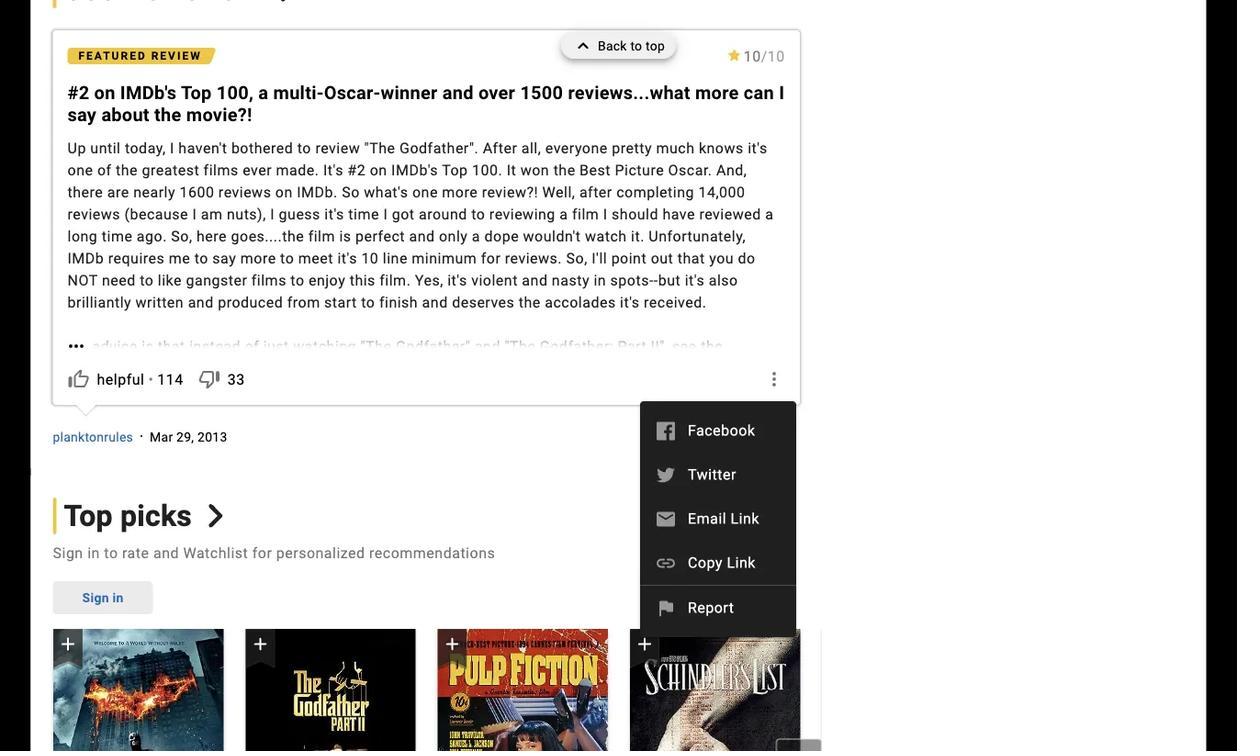 Task type: vqa. For each thing, say whether or not it's contained in the screenshot.
the middle for
yes



Task type: describe. For each thing, give the bounding box(es) containing it.
just
[[263, 338, 289, 355]]

a right only
[[472, 227, 480, 245]]

you
[[709, 249, 734, 267]]

imdb.
[[297, 183, 338, 201]]

sign in
[[82, 590, 124, 605]]

the inside #2 on imdb's top 100, a multi-oscar-winner and over 1500 reviews...what more can i say about the movie?!
[[154, 104, 182, 125]]

advice
[[92, 338, 138, 355]]

with
[[385, 360, 414, 377]]

imdb
[[68, 249, 104, 267]]

nuts),
[[227, 205, 266, 223]]

until
[[90, 139, 121, 157]]

to up from
[[291, 271, 305, 289]]

expand less image
[[572, 33, 598, 59]]

1 horizontal spatial reviews
[[218, 183, 271, 201]]

the up are
[[116, 161, 138, 179]]

and inside #2 on imdb's top 100, a multi-oscar-winner and over 1500 reviews...what more can i say about the movie?!
[[442, 82, 474, 103]]

picks
[[120, 499, 192, 533]]

rate
[[122, 544, 149, 562]]

add image for schindler's list image
[[633, 633, 655, 655]]

the godfather part ii image
[[245, 629, 415, 751]]

that inside up until today, i haven't bothered to review "the godfather". after all, everyone pretty much knows it's one of the greatest films ever made. it's #2 on imdb's top 100. it won the best picture oscar. and, there are nearly 1600 reviews on imdb. so what's one more review?! well, after completing 14,000 reviews (because i am nuts), i guess it's time i got around to reviewing a film i should have reviewed a long time ago. so, here goes....the film is perfect and only a dope wouldn't watch it. unfortunately, imdb requires me to say more to meet it's 10 line minimum for reviews. so, i'll point out that you do not need to like gangster films to enjoy this film. yes, it's violent and nasty in spots--but it's also brilliantly written and produced from start to finish and deserves the accolades it's received.
[[678, 249, 705, 267]]

a right reviewed
[[765, 205, 774, 223]]

sign for sign in
[[82, 590, 109, 605]]

and down got
[[409, 227, 435, 245]]

do
[[738, 249, 756, 267]]

got
[[392, 205, 415, 223]]

oscar-
[[324, 82, 381, 103]]

finish
[[379, 293, 418, 311]]

accolades
[[545, 293, 616, 311]]

link image
[[655, 553, 677, 575]]

in for sign in to rate and watchlist for personalized recommendations
[[87, 544, 100, 562]]

facebook image
[[655, 420, 677, 442]]

perfect
[[356, 227, 405, 245]]

and down gangster
[[188, 293, 214, 311]]

it's right but
[[685, 271, 705, 289]]

requires
[[108, 249, 165, 267]]

top picks link
[[53, 498, 227, 534]]

unfortunately,
[[649, 227, 746, 245]]

up until today, i haven't bothered to review "the godfather". after all, everyone pretty much knows it's one of the greatest films ever made. it's #2 on imdb's top 100. it won the best picture oscar. and, there are nearly 1600 reviews on imdb. so what's one more review?! well, after completing 14,000 reviews (because i am nuts), i guess it's time i got around to reviewing a film i should have reviewed a long time ago. so, here goes....the film is perfect and only a dope wouldn't watch it. unfortunately, imdb requires me to say more to meet it's 10 line minimum for reviews. so, i'll point out that you do not need to like gangster films to enjoy this film. yes, it's violent and nasty in spots--but it's also brilliantly written and produced from start to finish and deserves the accolades it's received.
[[68, 139, 774, 311]]

add image for the godfather part ii image at the bottom of the page
[[249, 633, 271, 655]]

top inside up until today, i haven't bothered to review "the godfather". after all, everyone pretty much knows it's one of the greatest films ever made. it's #2 on imdb's top 100. it won the best picture oscar. and, there are nearly 1600 reviews on imdb. so what's one more review?! well, after completing 14,000 reviews (because i am nuts), i guess it's time i got around to reviewing a film i should have reviewed a long time ago. so, here goes....the film is perfect and only a dope wouldn't watch it. unfortunately, imdb requires me to say more to meet it's 10 line minimum for reviews. so, i'll point out that you do not need to like gangster films to enjoy this film. yes, it's violent and nasty in spots--but it's also brilliantly written and produced from start to finish and deserves the accolades it's received.
[[442, 161, 468, 179]]

email link link
[[640, 497, 796, 541]]

it's
[[323, 161, 343, 179]]

long
[[68, 227, 98, 245]]

have
[[663, 205, 695, 223]]

created
[[228, 360, 281, 377]]

godfather:
[[540, 338, 614, 355]]

multi-
[[273, 82, 324, 103]]

it's down minimum
[[448, 271, 467, 289]]

top inside #2 on imdb's top 100, a multi-oscar-winner and over 1500 reviews...what more can i say about the movie?!
[[181, 82, 212, 103]]

the up well,
[[554, 161, 576, 179]]

part
[[618, 338, 647, 355]]

more options image
[[763, 368, 785, 390]]

instead
[[189, 338, 241, 355]]

television-
[[309, 360, 380, 377]]

it.
[[631, 227, 645, 245]]

watch
[[585, 227, 627, 245]]

up
[[68, 139, 86, 157]]

spots-
[[610, 271, 654, 289]]

and down yes,
[[422, 293, 448, 311]]

helpful
[[97, 371, 145, 388]]

from
[[287, 293, 320, 311]]

and,
[[716, 161, 747, 179]]

best
[[580, 161, 611, 179]]

2 vertical spatial more
[[240, 249, 276, 267]]

add image for pulp fiction "image"
[[441, 633, 463, 655]]

like
[[158, 271, 182, 289]]

well,
[[542, 183, 575, 201]]

top
[[646, 38, 665, 53]]

1 horizontal spatial film
[[572, 205, 599, 223]]

reviewed
[[699, 205, 761, 223]]

#2 on imdb's top 100, a multi-oscar-winner and over 1500 reviews...what more can i say about the movie?!
[[68, 82, 785, 125]]

facebook
[[688, 422, 755, 440]]

1500
[[520, 82, 563, 103]]

scenes
[[491, 360, 541, 377]]

in inside up until today, i haven't bothered to review "the godfather". after all, everyone pretty much knows it's one of the greatest films ever made. it's #2 on imdb's top 100. it won the best picture oscar. and, there are nearly 1600 reviews on imdb. so what's one more review?! well, after completing 14,000 reviews (because i am nuts), i guess it's time i got around to reviewing a film i should have reviewed a long time ago. so, here goes....the film is perfect and only a dope wouldn't watch it. unfortunately, imdb requires me to say more to meet it's 10 line minimum for reviews. so, i'll point out that you do not need to like gangster films to enjoy this film. yes, it's violent and nasty in spots--but it's also brilliantly written and produced from start to finish and deserves the accolades it's received.
[[594, 271, 606, 289]]

are
[[107, 183, 129, 201]]

godfather".
[[400, 139, 479, 157]]

1 horizontal spatial time
[[348, 205, 379, 223]]

everyone
[[545, 139, 608, 157]]

of inside my advice is that instead of just watching "the godfather" and "the godfather: part ii", see the combined version they created for television--with additional scenes that made it a very rich experience.
[[245, 338, 259, 355]]

copy link
[[688, 554, 756, 572]]

is inside my advice is that instead of just watching "the godfather" and "the godfather: part ii", see the combined version they created for television--with additional scenes that made it a very rich experience.
[[142, 338, 154, 355]]

#2 inside #2 on imdb's top 100, a multi-oscar-winner and over 1500 reviews...what more can i say about the movie?!
[[68, 82, 89, 103]]

received.
[[644, 293, 707, 311]]

point
[[611, 249, 647, 267]]

written
[[136, 293, 184, 311]]

enjoy
[[309, 271, 346, 289]]

flag image
[[655, 598, 677, 620]]

experience.
[[68, 382, 147, 399]]

imdb's inside up until today, i haven't bothered to review "the godfather". after all, everyone pretty much knows it's one of the greatest films ever made. it's #2 on imdb's top 100. it won the best picture oscar. and, there are nearly 1600 reviews on imdb. so what's one more review?! well, after completing 14,000 reviews (because i am nuts), i guess it's time i got around to reviewing a film i should have reviewed a long time ago. so, here goes....the film is perfect and only a dope wouldn't watch it. unfortunately, imdb requires me to say more to meet it's 10 line minimum for reviews. so, i'll point out that you do not need to like gangster films to enjoy this film. yes, it's violent and nasty in spots--but it's also brilliantly written and produced from start to finish and deserves the accolades it's received.
[[391, 161, 438, 179]]

twitter
[[688, 466, 736, 484]]

i left am
[[192, 205, 197, 223]]

sign in button
[[53, 581, 153, 614]]

it's up this at the top of page
[[337, 249, 357, 267]]

29,
[[176, 429, 194, 444]]

ever
[[243, 161, 272, 179]]

it's down so
[[325, 205, 344, 223]]

guess
[[279, 205, 320, 223]]

0 horizontal spatial that
[[158, 338, 185, 355]]

my advice is that instead of just watching "the godfather" and "the godfather: part ii", see the combined version they created for television--with additional scenes that made it a very rich experience.
[[68, 338, 723, 399]]

to left like
[[140, 271, 154, 289]]

add image
[[56, 633, 79, 655]]

to down this at the top of page
[[361, 293, 375, 311]]

link for copy link
[[727, 554, 756, 572]]

mar 29, 2013
[[150, 429, 227, 444]]

in for sign in
[[113, 590, 124, 605]]

schindler's list image
[[630, 629, 800, 751]]

greatest
[[142, 161, 199, 179]]

over
[[478, 82, 515, 103]]

out
[[651, 249, 674, 267]]

picture
[[615, 161, 664, 179]]

but
[[658, 271, 681, 289]]

email link
[[688, 510, 759, 528]]

link for email link
[[731, 510, 759, 528]]

0 horizontal spatial for
[[252, 544, 272, 562]]

and inside my advice is that instead of just watching "the godfather" and "the godfather: part ii", see the combined version they created for television--with additional scenes that made it a very rich experience.
[[475, 338, 501, 355]]

back to top
[[598, 38, 665, 53]]

(because
[[124, 205, 188, 223]]

winner
[[381, 82, 438, 103]]

watchlist
[[183, 544, 248, 562]]

imdb's inside #2 on imdb's top 100, a multi-oscar-winner and over 1500 reviews...what more can i say about the movie?!
[[120, 82, 177, 103]]

see more image
[[62, 335, 91, 357]]

back to top button
[[561, 33, 676, 59]]

3 group from the left
[[437, 629, 608, 751]]

1 horizontal spatial that
[[545, 360, 572, 377]]

twitter link
[[640, 453, 796, 497]]

100,
[[217, 82, 254, 103]]

it
[[619, 360, 629, 377]]

1 vertical spatial time
[[102, 227, 133, 245]]

114
[[157, 371, 183, 388]]

is helpful image
[[68, 368, 90, 390]]

1 vertical spatial so,
[[566, 249, 588, 267]]

"the for watching
[[361, 338, 392, 355]]

start
[[324, 293, 357, 311]]

after
[[483, 139, 517, 157]]

helpful • 114
[[97, 371, 183, 388]]

line
[[383, 249, 408, 267]]

"the up scenes
[[505, 338, 536, 355]]



Task type: locate. For each thing, give the bounding box(es) containing it.
to inside the back to top button
[[630, 38, 642, 53]]

0 vertical spatial on
[[94, 82, 115, 103]]

more down goes....the
[[240, 249, 276, 267]]

1 vertical spatial that
[[158, 338, 185, 355]]

2 add image from the left
[[441, 633, 463, 655]]

"the inside up until today, i haven't bothered to review "the godfather". after all, everyone pretty much knows it's one of the greatest films ever made. it's #2 on imdb's top 100. it won the best picture oscar. and, there are nearly 1600 reviews on imdb. so what's one more review?! well, after completing 14,000 reviews (because i am nuts), i guess it's time i got around to reviewing a film i should have reviewed a long time ago. so, here goes....the film is perfect and only a dope wouldn't watch it. unfortunately, imdb requires me to say more to meet it's 10 line minimum for reviews. so, i'll point out that you do not need to like gangster films to enjoy this film. yes, it's violent and nasty in spots--but it's also brilliantly written and produced from start to finish and deserves the accolades it's received.
[[364, 139, 395, 157]]

i
[[779, 82, 785, 103], [170, 139, 174, 157], [192, 205, 197, 223], [270, 205, 275, 223], [383, 205, 388, 223], [603, 205, 608, 223]]

1 vertical spatial reviews
[[68, 205, 120, 223]]

- inside my advice is that instead of just watching "the godfather" and "the godfather: part ii", see the combined version they created for television--with additional scenes that made it a very rich experience.
[[380, 360, 385, 377]]

copy
[[688, 554, 723, 572]]

films
[[204, 161, 239, 179], [251, 271, 286, 289]]

0 horizontal spatial films
[[204, 161, 239, 179]]

deserves
[[452, 293, 515, 311]]

very
[[645, 360, 674, 377]]

one down up on the left of page
[[68, 161, 93, 179]]

0 horizontal spatial 10
[[361, 249, 379, 267]]

about
[[101, 104, 150, 125]]

the dark knight image
[[53, 629, 223, 751]]

more
[[695, 82, 739, 103], [442, 183, 478, 201], [240, 249, 276, 267]]

1 horizontal spatial top
[[181, 82, 212, 103]]

dope
[[485, 227, 519, 245]]

add image
[[249, 633, 271, 655], [441, 633, 463, 655], [633, 633, 655, 655]]

a down well,
[[560, 205, 568, 223]]

top down godfather".
[[442, 161, 468, 179]]

combined
[[68, 360, 136, 377]]

it
[[507, 161, 516, 179]]

1 horizontal spatial on
[[275, 183, 293, 201]]

review?!
[[482, 183, 538, 201]]

that up the version
[[158, 338, 185, 355]]

the up today,
[[154, 104, 182, 125]]

0 horizontal spatial top
[[64, 499, 113, 533]]

2 horizontal spatial add image
[[633, 633, 655, 655]]

"the up what's
[[364, 139, 395, 157]]

1 vertical spatial -
[[380, 360, 385, 377]]

a inside #2 on imdb's top 100, a multi-oscar-winner and over 1500 reviews...what more can i say about the movie?!
[[258, 82, 269, 103]]

on up about at the left of the page
[[94, 82, 115, 103]]

so, up me
[[171, 227, 193, 245]]

recommendations
[[369, 544, 495, 562]]

ago.
[[137, 227, 167, 245]]

personalized
[[276, 544, 365, 562]]

10 up can
[[768, 47, 785, 65]]

twitter image
[[655, 464, 677, 486]]

planktonrules
[[53, 429, 133, 444]]

copy link menu item
[[640, 541, 796, 585]]

1 vertical spatial on
[[370, 161, 387, 179]]

0 horizontal spatial more
[[240, 249, 276, 267]]

1 horizontal spatial of
[[245, 338, 259, 355]]

nearly
[[133, 183, 175, 201]]

2 vertical spatial on
[[275, 183, 293, 201]]

sign for sign in to rate and watchlist for personalized recommendations
[[53, 544, 83, 562]]

film down after
[[572, 205, 599, 223]]

1 vertical spatial link
[[727, 554, 756, 572]]

to right me
[[194, 249, 208, 267]]

gangster
[[186, 271, 247, 289]]

1 add image from the left
[[249, 633, 271, 655]]

1 horizontal spatial review
[[315, 139, 360, 157]]

here
[[197, 227, 227, 245]]

"the for review
[[364, 139, 395, 157]]

2 horizontal spatial for
[[481, 249, 501, 267]]

all,
[[521, 139, 541, 157]]

0 horizontal spatial of
[[97, 161, 112, 179]]

sign inside sign in button
[[82, 590, 109, 605]]

0 vertical spatial #2
[[68, 82, 89, 103]]

only
[[439, 227, 468, 245]]

review up it's
[[315, 139, 360, 157]]

sign up sign in
[[53, 544, 83, 562]]

0 horizontal spatial say
[[68, 104, 97, 125]]

say inside up until today, i haven't bothered to review "the godfather". after all, everyone pretty much knows it's one of the greatest films ever made. it's #2 on imdb's top 100. it won the best picture oscar. and, there are nearly 1600 reviews on imdb. so what's one more review?! well, after completing 14,000 reviews (because i am nuts), i guess it's time i got around to reviewing a film i should have reviewed a long time ago. so, here goes....the film is perfect and only a dope wouldn't watch it. unfortunately, imdb requires me to say more to meet it's 10 line minimum for reviews. so, i'll point out that you do not need to like gangster films to enjoy this film. yes, it's violent and nasty in spots--but it's also brilliantly written and produced from start to finish and deserves the accolades it's received.
[[213, 249, 236, 267]]

of up the created
[[245, 338, 259, 355]]

that down godfather:
[[545, 360, 572, 377]]

0 horizontal spatial imdb's
[[120, 82, 177, 103]]

link right email at the right of page
[[731, 510, 759, 528]]

1 horizontal spatial -
[[654, 271, 658, 289]]

am
[[201, 205, 223, 223]]

made
[[576, 360, 615, 377]]

i left got
[[383, 205, 388, 223]]

0 horizontal spatial film
[[308, 227, 335, 245]]

one up around
[[412, 183, 438, 201]]

a
[[258, 82, 269, 103], [560, 205, 568, 223], [765, 205, 774, 223], [472, 227, 480, 245], [633, 360, 641, 377]]

and up scenes
[[475, 338, 501, 355]]

i up watch
[[603, 205, 608, 223]]

reviews down there
[[68, 205, 120, 223]]

#2 inside up until today, i haven't bothered to review "the godfather". after all, everyone pretty much knows it's one of the greatest films ever made. it's #2 on imdb's top 100. it won the best picture oscar. and, there are nearly 1600 reviews on imdb. so what's one more review?! well, after completing 14,000 reviews (because i am nuts), i guess it's time i got around to reviewing a film i should have reviewed a long time ago. so, here goes....the film is perfect and only a dope wouldn't watch it. unfortunately, imdb requires me to say more to meet it's 10 line minimum for reviews. so, i'll point out that you do not need to like gangster films to enjoy this film. yes, it's violent and nasty in spots--but it's also brilliantly written and produced from start to finish and deserves the accolades it's received.
[[348, 161, 366, 179]]

and left over
[[442, 82, 474, 103]]

say up up on the left of page
[[68, 104, 97, 125]]

time
[[348, 205, 379, 223], [102, 227, 133, 245]]

what's
[[364, 183, 408, 201]]

0 horizontal spatial #2
[[68, 82, 89, 103]]

violent
[[471, 271, 518, 289]]

0 vertical spatial that
[[678, 249, 705, 267]]

#2 up so
[[348, 161, 366, 179]]

review right featured
[[151, 50, 202, 62]]

10 up this at the top of page
[[361, 249, 379, 267]]

around
[[419, 205, 467, 223]]

a right 100,
[[258, 82, 269, 103]]

1 vertical spatial for
[[285, 360, 305, 377]]

so, left i'll
[[566, 249, 588, 267]]

in down rate
[[113, 590, 124, 605]]

in left rate
[[87, 544, 100, 562]]

the right see
[[701, 338, 723, 355]]

on
[[94, 82, 115, 103], [370, 161, 387, 179], [275, 183, 293, 201]]

2 vertical spatial in
[[113, 590, 124, 605]]

1 horizontal spatial one
[[412, 183, 438, 201]]

to left rate
[[104, 544, 118, 562]]

0 vertical spatial so,
[[171, 227, 193, 245]]

0 horizontal spatial reviews
[[68, 205, 120, 223]]

1 horizontal spatial is
[[339, 227, 351, 245]]

say inside #2 on imdb's top 100, a multi-oscar-winner and over 1500 reviews...what more can i say about the movie?!
[[68, 104, 97, 125]]

for right watchlist
[[252, 544, 272, 562]]

is up the version
[[142, 338, 154, 355]]

10 right star inline "icon"
[[744, 47, 761, 65]]

version
[[140, 360, 191, 377]]

menu
[[640, 409, 796, 630]]

more down star inline "icon"
[[695, 82, 739, 103]]

and right rate
[[153, 544, 179, 562]]

2 vertical spatial top
[[64, 499, 113, 533]]

0 horizontal spatial in
[[87, 544, 100, 562]]

i inside #2 on imdb's top 100, a multi-oscar-winner and over 1500 reviews...what more can i say about the movie?!
[[779, 82, 785, 103]]

0 vertical spatial more
[[695, 82, 739, 103]]

film up meet
[[308, 227, 335, 245]]

"the up with
[[361, 338, 392, 355]]

0 horizontal spatial -
[[380, 360, 385, 377]]

much
[[656, 139, 695, 157]]

pulp fiction image
[[437, 629, 608, 751]]

10 inside up until today, i haven't bothered to review "the godfather". after all, everyone pretty much knows it's one of the greatest films ever made. it's #2 on imdb's top 100. it won the best picture oscar. and, there are nearly 1600 reviews on imdb. so what's one more review?! well, after completing 14,000 reviews (because i am nuts), i guess it's time i got around to reviewing a film i should have reviewed a long time ago. so, here goes....the film is perfect and only a dope wouldn't watch it. unfortunately, imdb requires me to say more to meet it's 10 line minimum for reviews. so, i'll point out that you do not need to like gangster films to enjoy this film. yes, it's violent and nasty in spots--but it's also brilliantly written and produced from start to finish and deserves the accolades it's received.
[[361, 249, 379, 267]]

1 vertical spatial in
[[87, 544, 100, 562]]

1 vertical spatial of
[[245, 338, 259, 355]]

report menu item
[[640, 586, 796, 630]]

nasty
[[552, 271, 590, 289]]

time down so
[[348, 205, 379, 223]]

for up violent
[[481, 249, 501, 267]]

0 vertical spatial reviews
[[218, 183, 271, 201]]

1 vertical spatial say
[[213, 249, 236, 267]]

sign
[[53, 544, 83, 562], [82, 590, 109, 605]]

i up goes....the
[[270, 205, 275, 223]]

0 vertical spatial top
[[181, 82, 212, 103]]

0 horizontal spatial time
[[102, 227, 133, 245]]

link
[[731, 510, 759, 528], [727, 554, 756, 572]]

group
[[53, 629, 223, 751], [245, 629, 415, 751], [437, 629, 608, 751], [630, 629, 800, 751]]

it's
[[748, 139, 768, 157], [325, 205, 344, 223], [337, 249, 357, 267], [448, 271, 467, 289], [685, 271, 705, 289], [620, 293, 640, 311]]

1 group from the left
[[53, 629, 223, 751]]

additional
[[418, 360, 487, 377]]

1 vertical spatial imdb's
[[391, 161, 438, 179]]

made.
[[276, 161, 319, 179]]

in
[[594, 271, 606, 289], [87, 544, 100, 562], [113, 590, 124, 605]]

in inside button
[[113, 590, 124, 605]]

to up made.
[[297, 139, 311, 157]]

sign down top picks
[[82, 590, 109, 605]]

report
[[688, 599, 734, 617]]

top inside top picks link
[[64, 499, 113, 533]]

of
[[97, 161, 112, 179], [245, 338, 259, 355]]

is left perfect
[[339, 227, 351, 245]]

time up requires
[[102, 227, 133, 245]]

100.
[[472, 161, 503, 179]]

see
[[672, 338, 697, 355]]

is inside up until today, i haven't bothered to review "the godfather". after all, everyone pretty much knows it's one of the greatest films ever made. it's #2 on imdb's top 100. it won the best picture oscar. and, there are nearly 1600 reviews on imdb. so what's one more review?! well, after completing 14,000 reviews (because i am nuts), i guess it's time i got around to reviewing a film i should have reviewed a long time ago. so, here goes....the film is perfect and only a dope wouldn't watch it. unfortunately, imdb requires me to say more to meet it's 10 line minimum for reviews. so, i'll point out that you do not need to like gangster films to enjoy this film. yes, it's violent and nasty in spots--but it's also brilliantly written and produced from start to finish and deserves the accolades it's received.
[[339, 227, 351, 245]]

1 vertical spatial films
[[251, 271, 286, 289]]

a inside my advice is that instead of just watching "the godfather" and "the godfather: part ii", see the combined version they created for television--with additional scenes that made it a very rich experience.
[[633, 360, 641, 377]]

- inside up until today, i haven't bothered to review "the godfather". after all, everyone pretty much knows it's one of the greatest films ever made. it's #2 on imdb's top 100. it won the best picture oscar. and, there are nearly 1600 reviews on imdb. so what's one more review?! well, after completing 14,000 reviews (because i am nuts), i guess it's time i got around to reviewing a film i should have reviewed a long time ago. so, here goes....the film is perfect and only a dope wouldn't watch it. unfortunately, imdb requires me to say more to meet it's 10 line minimum for reviews. so, i'll point out that you do not need to like gangster films to enjoy this film. yes, it's violent and nasty in spots--but it's also brilliantly written and produced from start to finish and deserves the accolades it's received.
[[654, 271, 658, 289]]

#2 down featured
[[68, 82, 89, 103]]

0 vertical spatial time
[[348, 205, 379, 223]]

1 vertical spatial #2
[[348, 161, 366, 179]]

0 vertical spatial one
[[68, 161, 93, 179]]

2 horizontal spatial that
[[678, 249, 705, 267]]

1 vertical spatial film
[[308, 227, 335, 245]]

menu containing facebook
[[640, 409, 796, 630]]

10 / 10
[[744, 47, 785, 65]]

mar
[[150, 429, 173, 444]]

rich
[[678, 360, 704, 377]]

2013
[[198, 429, 227, 444]]

it's right knows
[[748, 139, 768, 157]]

on down made.
[[275, 183, 293, 201]]

top
[[181, 82, 212, 103], [442, 161, 468, 179], [64, 499, 113, 533]]

is not helpful image
[[198, 368, 220, 390]]

2 horizontal spatial in
[[594, 271, 606, 289]]

1 horizontal spatial 10
[[744, 47, 761, 65]]

more inside #2 on imdb's top 100, a multi-oscar-winner and over 1500 reviews...what more can i say about the movie?!
[[695, 82, 739, 103]]

1 horizontal spatial say
[[213, 249, 236, 267]]

of down until
[[97, 161, 112, 179]]

one
[[68, 161, 93, 179], [412, 183, 438, 201]]

0 horizontal spatial is
[[142, 338, 154, 355]]

1 vertical spatial one
[[412, 183, 438, 201]]

films down haven't
[[204, 161, 239, 179]]

reviews up nuts),
[[218, 183, 271, 201]]

star inline image
[[727, 49, 742, 61]]

review
[[151, 50, 202, 62], [315, 139, 360, 157]]

0 horizontal spatial so,
[[171, 227, 193, 245]]

film.
[[380, 271, 411, 289]]

0 vertical spatial -
[[654, 271, 658, 289]]

that down the 'unfortunately,'
[[678, 249, 705, 267]]

0 horizontal spatial one
[[68, 161, 93, 179]]

0 vertical spatial films
[[204, 161, 239, 179]]

link inside "menu item"
[[727, 554, 756, 572]]

2 vertical spatial that
[[545, 360, 572, 377]]

1 horizontal spatial for
[[285, 360, 305, 377]]

wouldn't
[[523, 227, 581, 245]]

1 horizontal spatial in
[[113, 590, 124, 605]]

0 vertical spatial review
[[151, 50, 202, 62]]

to left meet
[[280, 249, 294, 267]]

0 vertical spatial is
[[339, 227, 351, 245]]

0 vertical spatial of
[[97, 161, 112, 179]]

2 horizontal spatial on
[[370, 161, 387, 179]]

me
[[169, 249, 190, 267]]

14,000
[[699, 183, 745, 201]]

films up "produced" on the left of the page
[[251, 271, 286, 289]]

a right it
[[633, 360, 641, 377]]

1 vertical spatial is
[[142, 338, 154, 355]]

1 vertical spatial sign
[[82, 590, 109, 605]]

and
[[442, 82, 474, 103], [409, 227, 435, 245], [522, 271, 548, 289], [188, 293, 214, 311], [422, 293, 448, 311], [475, 338, 501, 355], [153, 544, 179, 562]]

reviews...what
[[568, 82, 691, 103]]

0 vertical spatial link
[[731, 510, 759, 528]]

email image
[[655, 509, 677, 531]]

to up dope
[[471, 205, 485, 223]]

1 vertical spatial review
[[315, 139, 360, 157]]

for inside up until today, i haven't bothered to review "the godfather". after all, everyone pretty much knows it's one of the greatest films ever made. it's #2 on imdb's top 100. it won the best picture oscar. and, there are nearly 1600 reviews on imdb. so what's one more review?! well, after completing 14,000 reviews (because i am nuts), i guess it's time i got around to reviewing a film i should have reviewed a long time ago. so, here goes....the film is perfect and only a dope wouldn't watch it. unfortunately, imdb requires me to say more to meet it's 10 line minimum for reviews. so, i'll point out that you do not need to like gangster films to enjoy this film. yes, it's violent and nasty in spots--but it's also brilliantly written and produced from start to finish and deserves the accolades it's received.
[[481, 249, 501, 267]]

the
[[154, 104, 182, 125], [116, 161, 138, 179], [554, 161, 576, 179], [519, 293, 541, 311], [701, 338, 723, 355]]

facebook link
[[640, 409, 796, 453]]

of inside up until today, i haven't bothered to review "the godfather". after all, everyone pretty much knows it's one of the greatest films ever made. it's #2 on imdb's top 100. it won the best picture oscar. and, there are nearly 1600 reviews on imdb. so what's one more review?! well, after completing 14,000 reviews (because i am nuts), i guess it's time i got around to reviewing a film i should have reviewed a long time ago. so, here goes....the film is perfect and only a dope wouldn't watch it. unfortunately, imdb requires me to say more to meet it's 10 line minimum for reviews. so, i'll point out that you do not need to like gangster films to enjoy this film. yes, it's violent and nasty in spots--but it's also brilliantly written and produced from start to finish and deserves the accolades it's received.
[[97, 161, 112, 179]]

top up movie?!
[[181, 82, 212, 103]]

imdb's up about at the left of the page
[[120, 82, 177, 103]]

#2
[[68, 82, 89, 103], [348, 161, 366, 179]]

1 vertical spatial more
[[442, 183, 478, 201]]

say up gangster
[[213, 249, 236, 267]]

on inside #2 on imdb's top 100, a multi-oscar-winner and over 1500 reviews...what more can i say about the movie?!
[[94, 82, 115, 103]]

the inside my advice is that instead of just watching "the godfather" and "the godfather: part ii", see the combined version they created for television--with additional scenes that made it a very rich experience.
[[701, 338, 723, 355]]

reviewing
[[489, 205, 556, 223]]

1 horizontal spatial more
[[442, 183, 478, 201]]

1 horizontal spatial films
[[251, 271, 286, 289]]

godfather"
[[396, 338, 471, 355]]

0 horizontal spatial on
[[94, 82, 115, 103]]

i up the greatest
[[170, 139, 174, 157]]

0 vertical spatial say
[[68, 104, 97, 125]]

i right can
[[779, 82, 785, 103]]

1 horizontal spatial imdb's
[[391, 161, 438, 179]]

goes....the
[[231, 227, 304, 245]]

2 vertical spatial for
[[252, 544, 272, 562]]

completing
[[617, 183, 694, 201]]

0 vertical spatial sign
[[53, 544, 83, 562]]

0 vertical spatial film
[[572, 205, 599, 223]]

for down just
[[285, 360, 305, 377]]

on up what's
[[370, 161, 387, 179]]

imdb's down godfather".
[[391, 161, 438, 179]]

4 group from the left
[[630, 629, 800, 751]]

0 vertical spatial imdb's
[[120, 82, 177, 103]]

0 vertical spatial for
[[481, 249, 501, 267]]

chevron right inline image
[[204, 504, 227, 528]]

in down i'll
[[594, 271, 606, 289]]

meet
[[298, 249, 333, 267]]

0 horizontal spatial add image
[[249, 633, 271, 655]]

my
[[68, 338, 88, 355]]

review inside up until today, i haven't bothered to review "the godfather". after all, everyone pretty much knows it's one of the greatest films ever made. it's #2 on imdb's top 100. it won the best picture oscar. and, there are nearly 1600 reviews on imdb. so what's one more review?! well, after completing 14,000 reviews (because i am nuts), i guess it's time i got around to reviewing a film i should have reviewed a long time ago. so, here goes....the film is perfect and only a dope wouldn't watch it. unfortunately, imdb requires me to say more to meet it's 10 line minimum for reviews. so, i'll point out that you do not need to like gangster films to enjoy this film. yes, it's violent and nasty in spots--but it's also brilliantly written and produced from start to finish and deserves the accolades it's received.
[[315, 139, 360, 157]]

produced
[[218, 293, 283, 311]]

2 horizontal spatial 10
[[768, 47, 785, 65]]

top left picks
[[64, 499, 113, 533]]

1 horizontal spatial so,
[[566, 249, 588, 267]]

2 horizontal spatial top
[[442, 161, 468, 179]]

the down reviews.
[[519, 293, 541, 311]]

2 horizontal spatial more
[[695, 82, 739, 103]]

0 vertical spatial in
[[594, 271, 606, 289]]

0 horizontal spatial review
[[151, 50, 202, 62]]

more up around
[[442, 183, 478, 201]]

2 group from the left
[[245, 629, 415, 751]]

1 vertical spatial top
[[442, 161, 468, 179]]

3 add image from the left
[[633, 633, 655, 655]]

it's down spots-
[[620, 293, 640, 311]]

1 horizontal spatial add image
[[441, 633, 463, 655]]

to left top
[[630, 38, 642, 53]]

and down reviews.
[[522, 271, 548, 289]]

link right copy at the right bottom of page
[[727, 554, 756, 572]]

email
[[688, 510, 726, 528]]

1 horizontal spatial #2
[[348, 161, 366, 179]]

film
[[572, 205, 599, 223], [308, 227, 335, 245]]

for inside my advice is that instead of just watching "the godfather" and "the godfather: part ii", see the combined version they created for television--with additional scenes that made it a very rich experience.
[[285, 360, 305, 377]]



